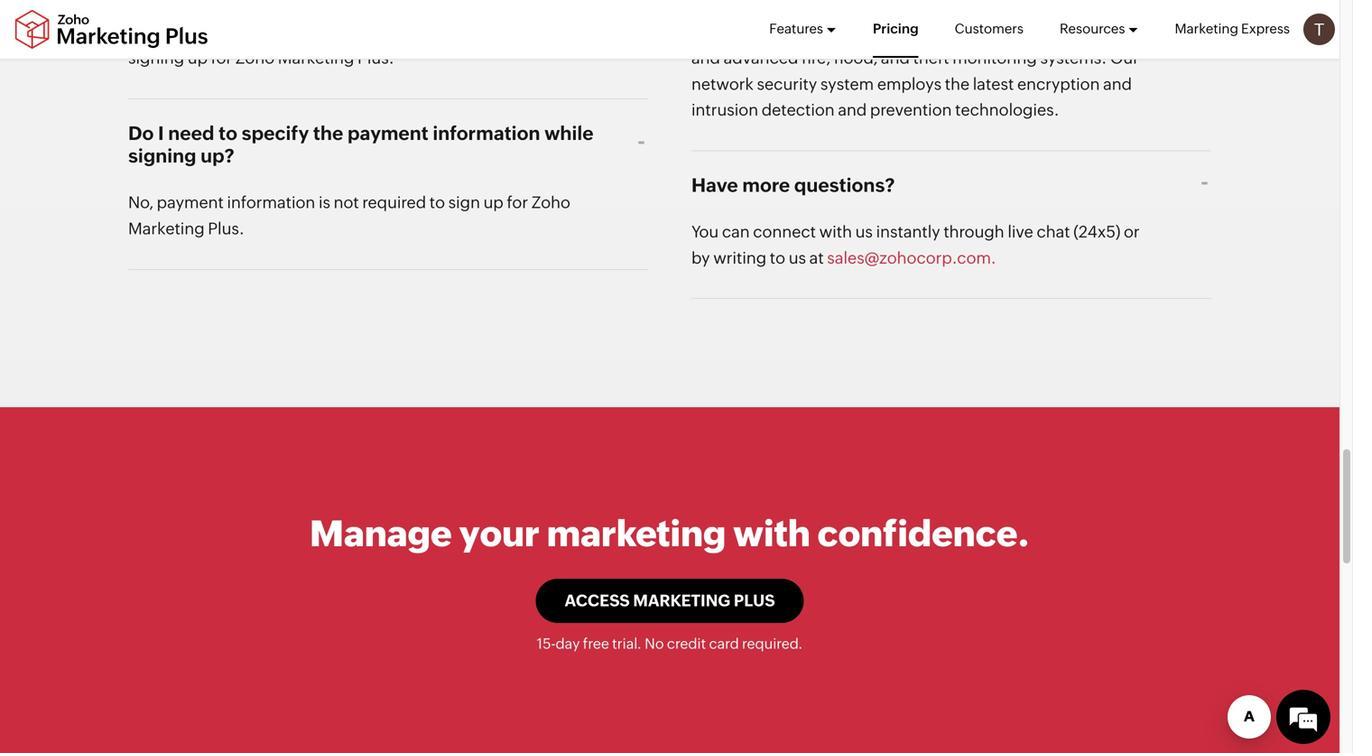 Task type: locate. For each thing, give the bounding box(es) containing it.
information inside 'do i need to specify the payment information while signing up?'
[[433, 122, 540, 144]]

0 horizontal spatial up
[[188, 49, 208, 67]]

1 vertical spatial the
[[945, 75, 970, 93]]

can
[[191, 23, 219, 41], [722, 223, 750, 241]]

0 vertical spatial zoho
[[236, 49, 275, 67]]

yes, up 24/7/365
[[692, 0, 721, 15]]

marketing left express
[[1175, 21, 1239, 37]]

is inside no, payment information is not required to sign up for zoho marketing plus.
[[319, 193, 330, 212]]

1 vertical spatial plus.
[[208, 219, 245, 238]]

get
[[223, 23, 248, 41]]

free right a
[[263, 23, 293, 41]]

1 horizontal spatial is
[[798, 0, 810, 15]]

1 vertical spatial to
[[430, 193, 445, 212]]

0 vertical spatial free
[[263, 23, 293, 41]]

1 horizontal spatial information
[[433, 122, 540, 144]]

payment up the required
[[348, 122, 429, 144]]

yes, for do
[[128, 23, 157, 41]]

2 signing from the top
[[128, 145, 196, 167]]

intrusion
[[692, 101, 759, 119]]

yes, left the you
[[128, 23, 157, 41]]

our
[[907, 0, 936, 15], [1111, 49, 1140, 67]]

you
[[692, 223, 719, 241]]

0 horizontal spatial information
[[227, 193, 315, 212]]

2 horizontal spatial for
[[507, 193, 528, 212]]

0 vertical spatial the
[[347, 23, 371, 41]]

2 horizontal spatial the
[[945, 75, 970, 93]]

not
[[334, 193, 359, 212]]

1 horizontal spatial up
[[484, 193, 504, 212]]

the right specify on the top left of page
[[313, 122, 343, 144]]

plus.
[[358, 49, 394, 67], [208, 219, 245, 238]]

yes, inside yes, your data is very secure. our facilities feature stringent 24/7/365 security with video monitoring, biometric access, and advanced fire, flood, and theft monitoring systems. our network security system employs the latest encryption and intrusion detection and prevention technologies.
[[692, 0, 721, 15]]

signing down the you
[[128, 49, 184, 67]]

the
[[347, 23, 371, 41], [945, 75, 970, 93], [313, 122, 343, 144]]

no, payment information is not required to sign up for zoho marketing plus.
[[128, 193, 571, 238]]

up down the you
[[188, 49, 208, 67]]

to up up?
[[219, 122, 238, 144]]

yes, for have
[[692, 0, 721, 15]]

marketing inside days after signing up for zoho marketing plus.
[[278, 49, 354, 67]]

0 horizontal spatial for
[[211, 49, 232, 67]]

for down get
[[211, 49, 232, 67]]

0 horizontal spatial plus.
[[208, 219, 245, 238]]

is left not on the top
[[319, 193, 330, 212]]

1 horizontal spatial to
[[430, 193, 445, 212]]

to inside you can connect with us instantly through live chat (24x5) or by writing to us at
[[770, 249, 786, 267]]

very
[[813, 0, 845, 15]]

for inside no, payment information is not required to sign up for zoho marketing plus.
[[507, 193, 528, 212]]

1 vertical spatial is
[[319, 193, 330, 212]]

up inside no, payment information is not required to sign up for zoho marketing plus.
[[484, 193, 504, 212]]

2 vertical spatial with
[[733, 513, 811, 555]]

the inside yes, your data is very secure. our facilities feature stringent 24/7/365 security with video monitoring, biometric access, and advanced fire, flood, and theft monitoring systems. our network security system employs the latest encryption and intrusion detection and prevention technologies.
[[945, 75, 970, 93]]

writing
[[714, 249, 767, 267]]

signing down i
[[128, 145, 196, 167]]

1 vertical spatial zoho
[[532, 193, 571, 212]]

zoho down a
[[236, 49, 275, 67]]

1 vertical spatial your
[[459, 513, 540, 555]]

zoho inside no, payment information is not required to sign up for zoho marketing plus.
[[532, 193, 571, 212]]

can left get
[[191, 23, 219, 41]]

0 vertical spatial with
[[827, 23, 860, 41]]

0 horizontal spatial to
[[219, 122, 238, 144]]

zoho marketingplus logo image
[[14, 9, 210, 49]]

1 horizontal spatial us
[[856, 223, 873, 241]]

and
[[692, 49, 721, 67], [881, 49, 910, 67], [1104, 75, 1132, 93], [838, 101, 867, 119]]

1 vertical spatial us
[[789, 249, 806, 267]]

1 horizontal spatial plus.
[[358, 49, 394, 67]]

at
[[810, 249, 824, 267]]

plus. inside no, payment information is not required to sign up for zoho marketing plus.
[[208, 219, 245, 238]]

our up pricing
[[907, 0, 936, 15]]

for inside days after signing up for zoho marketing plus.
[[211, 49, 232, 67]]

with up plus
[[733, 513, 811, 555]]

0 horizontal spatial our
[[907, 0, 936, 15]]

a
[[251, 23, 260, 41]]

0 vertical spatial for
[[439, 23, 460, 41]]

plus. inside days after signing up for zoho marketing plus.
[[358, 49, 394, 67]]

0 vertical spatial up
[[188, 49, 208, 67]]

us left instantly
[[856, 223, 873, 241]]

confidence.
[[818, 513, 1030, 555]]

1 vertical spatial yes,
[[128, 23, 157, 41]]

yes,
[[692, 0, 721, 15], [128, 23, 157, 41]]

0 vertical spatial your
[[724, 0, 758, 15]]

information down specify on the top left of page
[[227, 193, 315, 212]]

1 vertical spatial payment
[[157, 193, 224, 212]]

fire,
[[802, 49, 831, 67]]

0 vertical spatial to
[[219, 122, 238, 144]]

is
[[798, 0, 810, 15], [319, 193, 330, 212]]

-
[[551, 635, 556, 652]]

free
[[263, 23, 293, 41], [583, 635, 609, 652]]

is for very
[[798, 0, 810, 15]]

1 vertical spatial for
[[211, 49, 232, 67]]

0 vertical spatial yes,
[[692, 0, 721, 15]]

do i need to specify the payment information while signing up?
[[128, 122, 594, 167]]

zoho down the 'while' at top
[[532, 193, 571, 212]]

with
[[827, 23, 860, 41], [820, 223, 852, 241], [733, 513, 811, 555]]

manage your marketing with confidence.
[[310, 513, 1030, 555]]

security
[[763, 23, 823, 41], [757, 75, 817, 93]]

1 vertical spatial our
[[1111, 49, 1140, 67]]

to left the sign
[[430, 193, 445, 212]]

2 vertical spatial to
[[770, 249, 786, 267]]

questions?
[[794, 174, 895, 196]]

1 horizontal spatial zoho
[[532, 193, 571, 212]]

1 horizontal spatial free
[[583, 635, 609, 652]]

1 vertical spatial signing
[[128, 145, 196, 167]]

required.
[[742, 635, 803, 652]]

i
[[158, 122, 164, 144]]

for
[[439, 23, 460, 41], [211, 49, 232, 67], [507, 193, 528, 212]]

marketing down no,
[[128, 219, 205, 238]]

your inside yes, your data is very secure. our facilities feature stringent 24/7/365 security with video monitoring, biometric access, and advanced fire, flood, and theft monitoring systems. our network security system employs the latest encryption and intrusion detection and prevention technologies.
[[724, 0, 758, 15]]

marketing express link
[[1175, 0, 1290, 58]]

is up features
[[798, 0, 810, 15]]

access
[[565, 592, 630, 610]]

0 horizontal spatial can
[[191, 23, 219, 41]]

sales@zohocorp.com.
[[827, 249, 997, 267]]

1 vertical spatial free
[[583, 635, 609, 652]]

our down access,
[[1111, 49, 1140, 67]]

1 horizontal spatial your
[[724, 0, 758, 15]]

0 vertical spatial signing
[[128, 49, 184, 67]]

instantly
[[876, 223, 941, 241]]

with for confidence.
[[733, 513, 811, 555]]

systems.
[[1041, 49, 1107, 67]]

2 vertical spatial for
[[507, 193, 528, 212]]

features link
[[770, 0, 837, 58]]

1 vertical spatial can
[[722, 223, 750, 241]]

pricing link
[[873, 0, 919, 58]]

information up the sign
[[433, 122, 540, 144]]

with inside you can connect with us instantly through live chat (24x5) or by writing to us at
[[820, 223, 852, 241]]

manage
[[310, 513, 452, 555]]

after
[[521, 23, 557, 41]]

security down the data
[[763, 23, 823, 41]]

your for yes,
[[724, 0, 758, 15]]

while
[[545, 122, 594, 144]]

0 vertical spatial plus.
[[358, 49, 394, 67]]

1 horizontal spatial yes,
[[692, 0, 721, 15]]

more
[[743, 174, 790, 196]]

the right of
[[347, 23, 371, 41]]

for right "product"
[[439, 23, 460, 41]]

1 vertical spatial up
[[484, 193, 504, 212]]

security up detection
[[757, 75, 817, 93]]

0 horizontal spatial yes,
[[128, 23, 157, 41]]

free right 'day'
[[583, 635, 609, 652]]

sign
[[448, 193, 480, 212]]

0 horizontal spatial free
[[263, 23, 293, 41]]

or
[[1124, 223, 1140, 241]]

secure.
[[848, 0, 904, 15]]

your
[[724, 0, 758, 15], [459, 513, 540, 555]]

0 vertical spatial information
[[433, 122, 540, 144]]

us left the at
[[789, 249, 806, 267]]

product
[[375, 23, 436, 41]]

live
[[1008, 223, 1034, 241]]

1 horizontal spatial our
[[1111, 49, 1140, 67]]

0 vertical spatial payment
[[348, 122, 429, 144]]

marketing express
[[1175, 21, 1290, 37]]

plus. down up?
[[208, 219, 245, 238]]

up right the sign
[[484, 193, 504, 212]]

up
[[188, 49, 208, 67], [484, 193, 504, 212]]

have more questions?
[[692, 174, 895, 196]]

marketing down trial
[[278, 49, 354, 67]]

plus. down "product"
[[358, 49, 394, 67]]

pricing
[[873, 21, 919, 37]]

is inside yes, your data is very secure. our facilities feature stringent 24/7/365 security with video monitoring, biometric access, and advanced fire, flood, and theft monitoring systems. our network security system employs the latest encryption and intrusion detection and prevention technologies.
[[798, 0, 810, 15]]

0 horizontal spatial the
[[313, 122, 343, 144]]

payment inside no, payment information is not required to sign up for zoho marketing plus.
[[157, 193, 224, 212]]

1 horizontal spatial can
[[722, 223, 750, 241]]

marketing
[[1175, 21, 1239, 37], [278, 49, 354, 67], [128, 219, 205, 238], [633, 592, 730, 610]]

2 horizontal spatial to
[[770, 249, 786, 267]]

2 vertical spatial the
[[313, 122, 343, 144]]

with up the at
[[820, 223, 852, 241]]

and down system
[[838, 101, 867, 119]]

0 horizontal spatial zoho
[[236, 49, 275, 67]]

can up writing
[[722, 223, 750, 241]]

1 signing from the top
[[128, 49, 184, 67]]

(24x5)
[[1074, 223, 1121, 241]]

to down the connect
[[770, 249, 786, 267]]

payment right no,
[[157, 193, 224, 212]]

0 horizontal spatial your
[[459, 513, 540, 555]]

0 horizontal spatial is
[[319, 193, 330, 212]]

chat
[[1037, 223, 1071, 241]]

1 vertical spatial information
[[227, 193, 315, 212]]

the left latest at the top
[[945, 75, 970, 93]]

information
[[433, 122, 540, 144], [227, 193, 315, 212]]

zoho
[[236, 49, 275, 67], [532, 193, 571, 212]]

latest
[[973, 75, 1014, 93]]

access,
[[1077, 23, 1133, 41]]

1 horizontal spatial payment
[[348, 122, 429, 144]]

day
[[556, 635, 580, 652]]

0 vertical spatial is
[[798, 0, 810, 15]]

up inside days after signing up for zoho marketing plus.
[[188, 49, 208, 67]]

for right the sign
[[507, 193, 528, 212]]

resources link
[[1060, 0, 1139, 58]]

feature
[[1005, 0, 1059, 15]]

with down very
[[827, 23, 860, 41]]

1 horizontal spatial for
[[439, 23, 460, 41]]

0 vertical spatial can
[[191, 23, 219, 41]]

1 vertical spatial with
[[820, 223, 852, 241]]

0 horizontal spatial payment
[[157, 193, 224, 212]]



Task type: describe. For each thing, give the bounding box(es) containing it.
data
[[761, 0, 794, 15]]

can inside you can connect with us instantly through live chat (24x5) or by writing to us at
[[722, 223, 750, 241]]

by
[[692, 249, 710, 267]]

you can connect with us instantly through live chat (24x5) or by writing to us at
[[692, 223, 1140, 267]]

biometric
[[1000, 23, 1074, 41]]

marketing inside "link"
[[1175, 21, 1239, 37]]

through
[[944, 223, 1005, 241]]

plus
[[734, 592, 775, 610]]

to inside no, payment information is not required to sign up for zoho marketing plus.
[[430, 193, 445, 212]]

access marketing plus
[[565, 592, 775, 610]]

specify
[[242, 122, 309, 144]]

employs
[[878, 75, 942, 93]]

encryption
[[1018, 75, 1100, 93]]

0 vertical spatial security
[[763, 23, 823, 41]]

signing inside days after signing up for zoho marketing plus.
[[128, 49, 184, 67]]

information inside no, payment information is not required to sign up for zoho marketing plus.
[[227, 193, 315, 212]]

terry turtle image
[[1304, 14, 1335, 45]]

yes, you can get a free trial of the product for
[[128, 23, 463, 41]]

sales@zohocorp.com. link
[[827, 249, 997, 267]]

resources
[[1060, 21, 1126, 37]]

flood,
[[834, 49, 878, 67]]

system
[[821, 75, 874, 93]]

credit
[[667, 635, 706, 652]]

with inside yes, your data is very secure. our facilities feature stringent 24/7/365 security with video monitoring, biometric access, and advanced fire, flood, and theft monitoring systems. our network security system employs the latest encryption and intrusion detection and prevention technologies.
[[827, 23, 860, 41]]

technologies.
[[955, 101, 1060, 119]]

you
[[160, 23, 188, 41]]

connect
[[753, 223, 816, 241]]

trial
[[296, 23, 325, 41]]

1 vertical spatial security
[[757, 75, 817, 93]]

signing inside 'do i need to specify the payment information while signing up?'
[[128, 145, 196, 167]]

do
[[128, 122, 154, 144]]

24/7/365
[[692, 23, 760, 41]]

0 horizontal spatial us
[[789, 249, 806, 267]]

your for manage
[[459, 513, 540, 555]]

15
[[537, 635, 551, 652]]

up?
[[201, 145, 234, 167]]

express
[[1242, 21, 1290, 37]]

zoho inside days after signing up for zoho marketing plus.
[[236, 49, 275, 67]]

advanced
[[724, 49, 799, 67]]

no
[[645, 635, 664, 652]]

0 vertical spatial us
[[856, 223, 873, 241]]

features
[[770, 21, 824, 37]]

no,
[[128, 193, 154, 212]]

to inside 'do i need to specify the payment information while signing up?'
[[219, 122, 238, 144]]

facilities
[[940, 0, 1002, 15]]

detection
[[762, 101, 835, 119]]

days
[[483, 23, 518, 41]]

0 vertical spatial our
[[907, 0, 936, 15]]

required
[[362, 193, 426, 212]]

theft
[[913, 49, 950, 67]]

access marketing plus link
[[536, 579, 804, 623]]

the inside 'do i need to specify the payment information while signing up?'
[[313, 122, 343, 144]]

monitoring,
[[908, 23, 997, 41]]

and down video
[[881, 49, 910, 67]]

monitoring
[[953, 49, 1037, 67]]

customers link
[[955, 0, 1024, 58]]

marketing
[[547, 513, 726, 555]]

marketing up credit
[[633, 592, 730, 610]]

card
[[709, 635, 739, 652]]

have
[[692, 174, 738, 196]]

and up network
[[692, 49, 721, 67]]

with for us
[[820, 223, 852, 241]]

yes, your data is very secure. our facilities feature stringent 24/7/365 security with video monitoring, biometric access, and advanced fire, flood, and theft monitoring systems. our network security system employs the latest encryption and intrusion detection and prevention technologies.
[[692, 0, 1140, 119]]

of
[[328, 23, 343, 41]]

network
[[692, 75, 754, 93]]

is for not
[[319, 193, 330, 212]]

15 -day free trial. no credit card required.
[[537, 635, 803, 652]]

stringent
[[1062, 0, 1130, 15]]

trial.
[[612, 635, 642, 652]]

and down systems.
[[1104, 75, 1132, 93]]

video
[[863, 23, 905, 41]]

days after signing up for zoho marketing plus.
[[128, 23, 557, 67]]

need
[[168, 122, 214, 144]]

payment inside 'do i need to specify the payment information while signing up?'
[[348, 122, 429, 144]]

marketing inside no, payment information is not required to sign up for zoho marketing plus.
[[128, 219, 205, 238]]

1 horizontal spatial the
[[347, 23, 371, 41]]

prevention
[[870, 101, 952, 119]]

customers
[[955, 21, 1024, 37]]



Task type: vqa. For each thing, say whether or not it's contained in the screenshot.
days at the top of the page
yes



